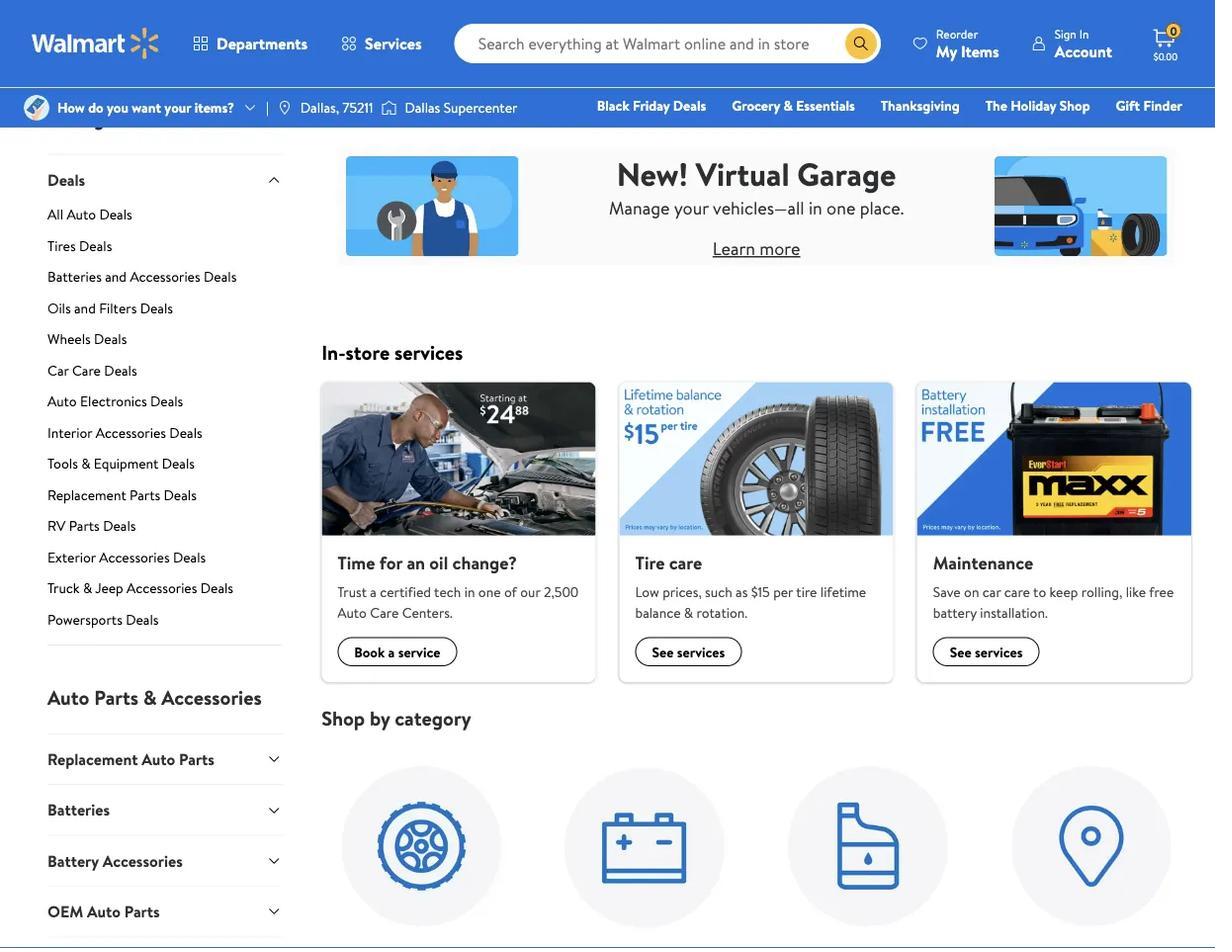 Task type: describe. For each thing, give the bounding box(es) containing it.
see for save
[[951, 643, 972, 662]]

toy shop link
[[733, 123, 805, 144]]

vehicles—all
[[713, 196, 805, 221]]

the holiday shop
[[986, 96, 1091, 115]]

service
[[398, 643, 441, 662]]

deals down car care deals link
[[150, 392, 183, 411]]

accessories up equipment at the left of page
[[96, 423, 166, 442]]

items
[[962, 40, 1000, 62]]

deals down all auto deals at the top of page
[[79, 236, 112, 255]]

book a service
[[354, 643, 441, 662]]

dallas
[[405, 98, 441, 117]]

our
[[521, 583, 541, 602]]

rv parts deals link
[[47, 516, 282, 544]]

savings
[[47, 104, 113, 132]]

oem auto parts
[[47, 901, 160, 923]]

one
[[1032, 124, 1061, 143]]

electronics link
[[640, 123, 725, 144]]

fashion link
[[875, 123, 939, 144]]

do
[[88, 98, 104, 117]]

see services for save
[[951, 643, 1024, 662]]

gift
[[1117, 96, 1141, 115]]

maintenance
[[934, 551, 1034, 576]]

as
[[736, 583, 748, 602]]

see services for care
[[653, 643, 726, 662]]

2,500
[[544, 583, 579, 602]]

parts up the batteries dropdown button
[[179, 749, 215, 771]]

see for care
[[653, 643, 674, 662]]

prices,
[[663, 583, 702, 602]]

my
[[937, 40, 958, 62]]

walmart+
[[1124, 124, 1183, 143]]

toy
[[742, 124, 762, 143]]

book
[[354, 643, 385, 662]]

0 horizontal spatial care
[[72, 360, 101, 380]]

batteries for batteries
[[47, 800, 110, 821]]

trust
[[338, 583, 367, 602]]

deals inside 'link'
[[103, 516, 136, 536]]

lifetime
[[821, 583, 867, 602]]

tire care low prices, such as $15 per tire lifetime balance & rotation.
[[636, 551, 867, 623]]

equipment
[[94, 454, 159, 473]]

1 vertical spatial electronics
[[80, 392, 147, 411]]

keep
[[1050, 583, 1079, 602]]

such
[[706, 583, 733, 602]]

powersports deals
[[47, 610, 159, 629]]

dallas, 75211
[[301, 98, 373, 117]]

essentials
[[797, 96, 856, 115]]

grocery & essentials
[[732, 96, 856, 115]]

2 horizontal spatial shop
[[1060, 96, 1091, 115]]

new!
[[617, 152, 689, 196]]

walmart+ link
[[1115, 123, 1192, 144]]

replacement auto parts
[[47, 749, 215, 771]]

replacement parts deals link
[[47, 485, 282, 512]]

rotation.
[[697, 604, 748, 623]]

account
[[1055, 40, 1113, 62]]

more
[[760, 237, 801, 261]]

in
[[1080, 25, 1090, 42]]

jeep
[[95, 579, 123, 598]]

shop by category
[[322, 705, 472, 733]]

your for virtual
[[675, 196, 709, 221]]

an
[[407, 551, 425, 576]]

batteries and accessories deals link
[[47, 267, 282, 294]]

in-
[[322, 339, 346, 366]]

the holiday shop link
[[977, 95, 1100, 116]]

battery accessories
[[47, 851, 183, 872]]

exterior accessories deals
[[47, 547, 206, 567]]

electronics inside gift finder electronics
[[649, 124, 717, 143]]

black
[[597, 96, 630, 115]]

1 horizontal spatial shop
[[766, 124, 796, 143]]

wheels
[[47, 329, 91, 349]]

black friday deals link
[[589, 95, 716, 116]]

truck & jeep accessories deals
[[47, 579, 234, 598]]

oem
[[47, 901, 83, 923]]

deals down tools & equipment deals link
[[164, 485, 197, 504]]

how
[[57, 98, 85, 117]]

parts for rv
[[69, 516, 100, 536]]

parts for replacement
[[130, 485, 160, 504]]

& inside tire care low prices, such as $15 per tire lifetime balance & rotation.
[[685, 604, 694, 623]]

auto up the batteries dropdown button
[[142, 749, 175, 771]]

deals down auto electronics deals link
[[170, 423, 203, 442]]

grocery
[[732, 96, 781, 115]]

all auto deals link
[[47, 205, 282, 232]]

care inside maintenance save on car care to keep rolling, like free battery installation.
[[1005, 583, 1031, 602]]

time for an oil change? list item
[[310, 382, 608, 683]]

batteries button
[[47, 785, 282, 836]]

list for in-store services
[[310, 382, 1204, 683]]

toy shop
[[742, 124, 796, 143]]

accessories up truck & jeep accessories deals
[[99, 547, 170, 567]]

interior accessories deals link
[[47, 423, 282, 450]]

gift finder link
[[1108, 95, 1192, 116]]

tools & equipment deals
[[47, 454, 195, 473]]

care inside time for an oil change? trust a certified tech in one of our 2,500 auto care centers.
[[370, 604, 399, 623]]

registry
[[955, 124, 1006, 143]]

search icon image
[[854, 36, 870, 51]]

auto inside time for an oil change? trust a certified tech in one of our 2,500 auto care centers.
[[338, 604, 367, 623]]

reorder
[[937, 25, 979, 42]]

one debit
[[1032, 124, 1099, 143]]

powersports deals link
[[47, 610, 282, 645]]

deals down tires deals link
[[204, 267, 237, 286]]

oil
[[430, 551, 448, 576]]

tires
[[47, 236, 76, 255]]

installation.
[[981, 604, 1049, 623]]

learn more
[[713, 237, 801, 261]]

batteries for batteries and accessories deals
[[47, 267, 102, 286]]

& for essentials
[[784, 96, 793, 115]]

accessories up the replacement auto parts dropdown button on the bottom left of page
[[162, 684, 262, 712]]

rv parts deals
[[47, 516, 136, 536]]

0
[[1171, 22, 1178, 39]]

accessories inside dropdown button
[[103, 851, 183, 872]]

new! my garage. manage your vehicles—all in one place.. learn more.�� image
[[338, 121, 1176, 291]]



Task type: vqa. For each thing, say whether or not it's contained in the screenshot.
item
no



Task type: locate. For each thing, give the bounding box(es) containing it.
car care deals link
[[47, 360, 282, 388]]

deals down "replacement parts deals"
[[103, 516, 136, 536]]

1 see services from the left
[[653, 643, 726, 662]]

2 vertical spatial shop
[[322, 705, 365, 733]]

services down installation.
[[976, 643, 1024, 662]]

for
[[380, 551, 403, 576]]

0 vertical spatial a
[[370, 583, 377, 602]]

|
[[266, 98, 269, 117]]

exterior accessories deals link
[[47, 547, 282, 575]]

1 list from the top
[[310, 382, 1204, 683]]

1 vertical spatial shop
[[766, 124, 796, 143]]

2 horizontal spatial services
[[976, 643, 1024, 662]]

of
[[505, 583, 517, 602]]

batteries down tires deals
[[47, 267, 102, 286]]

and for oils
[[74, 298, 96, 317]]

dallas,
[[301, 98, 339, 117]]

parts down tools & equipment deals link
[[130, 485, 160, 504]]

all auto deals
[[47, 205, 132, 224]]

0 vertical spatial electronics
[[649, 124, 717, 143]]

0 horizontal spatial and
[[74, 298, 96, 317]]

oem auto parts button
[[47, 887, 282, 937]]

a right trust
[[370, 583, 377, 602]]

services for tire care
[[678, 643, 726, 662]]

0 vertical spatial care
[[72, 360, 101, 380]]

list containing time for an oil change?
[[310, 382, 1204, 683]]

2 replacement from the top
[[47, 749, 138, 771]]

walmart image
[[32, 28, 160, 59]]

2 list from the top
[[310, 731, 1204, 949]]

deals down interior accessories deals link
[[162, 454, 195, 473]]

1 vertical spatial your
[[675, 196, 709, 221]]

1 horizontal spatial see services
[[951, 643, 1024, 662]]

grocery & essentials link
[[724, 95, 865, 116]]

want
[[132, 98, 161, 117]]

thanksgiving link
[[872, 95, 969, 116]]

interior accessories deals
[[47, 423, 203, 442]]

see down battery
[[951, 643, 972, 662]]

electronics up interior accessories deals
[[80, 392, 147, 411]]

deals down exterior accessories deals link
[[201, 579, 234, 598]]

care right car
[[72, 360, 101, 380]]

in
[[809, 196, 823, 221], [465, 583, 475, 602]]

0 horizontal spatial  image
[[24, 95, 49, 121]]

auto electronics deals link
[[47, 392, 282, 419]]

0 horizontal spatial your
[[165, 98, 191, 117]]

1 vertical spatial one
[[479, 583, 501, 602]]

time for an oil change? trust a certified tech in one of our 2,500 auto care centers.
[[338, 551, 579, 623]]

 image
[[277, 100, 293, 116]]

1 see from the left
[[653, 643, 674, 662]]

0 vertical spatial batteries
[[47, 267, 102, 286]]

1 replacement from the top
[[47, 485, 126, 504]]

& for equipment
[[81, 454, 91, 473]]

store
[[346, 339, 390, 366]]

rolling,
[[1082, 583, 1123, 602]]

deals up electronics link
[[674, 96, 707, 115]]

one debit link
[[1023, 123, 1107, 144]]

maintenance list item
[[906, 382, 1204, 683]]

auto right all
[[67, 205, 96, 224]]

services inside tire care list item
[[678, 643, 726, 662]]

tools
[[47, 454, 78, 473]]

dallas supercenter
[[405, 98, 518, 117]]

parts right rv
[[69, 516, 100, 536]]

1 vertical spatial and
[[74, 298, 96, 317]]

1 vertical spatial care
[[370, 604, 399, 623]]

deals inside dropdown button
[[47, 169, 85, 190]]

friday
[[633, 96, 670, 115]]

1 horizontal spatial and
[[105, 267, 127, 286]]

like
[[1127, 583, 1147, 602]]

replacement for replacement auto parts
[[47, 749, 138, 771]]

and for batteries
[[105, 267, 127, 286]]

accessories up the oem auto parts dropdown button at the left of the page
[[103, 851, 183, 872]]

truck & jeep accessories deals link
[[47, 579, 282, 606]]

& for jeep
[[83, 579, 92, 598]]

see down balance
[[653, 643, 674, 662]]

tools & equipment deals link
[[47, 454, 282, 481]]

1 horizontal spatial services
[[678, 643, 726, 662]]

1 horizontal spatial electronics
[[649, 124, 717, 143]]

1 vertical spatial care
[[1005, 583, 1031, 602]]

list
[[310, 382, 1204, 683], [310, 731, 1204, 949]]

play image
[[454, 49, 462, 59]]

 image right 75211
[[381, 98, 397, 118]]

deals up tires deals
[[99, 205, 132, 224]]

parts inside 'link'
[[69, 516, 100, 536]]

carousel controls navigation
[[438, 42, 778, 66]]

your inside new! virtual garage manage your vehicles—all in one place.
[[675, 196, 709, 221]]

$0.00
[[1154, 49, 1179, 63]]

deals up auto electronics deals
[[104, 360, 137, 380]]

services for maintenance
[[976, 643, 1024, 662]]

& down prices,
[[685, 604, 694, 623]]

0 vertical spatial replacement
[[47, 485, 126, 504]]

deals down rv parts deals 'link'
[[173, 547, 206, 567]]

deals inside "link"
[[140, 298, 173, 317]]

replacement inside dropdown button
[[47, 749, 138, 771]]

1 vertical spatial in
[[465, 583, 475, 602]]

& up the replacement auto parts dropdown button on the bottom left of page
[[143, 684, 157, 712]]

parts for auto
[[94, 684, 139, 712]]

one left place.
[[827, 196, 856, 221]]

0 vertical spatial your
[[165, 98, 191, 117]]

 image
[[24, 95, 49, 121], [381, 98, 397, 118]]

services inside maintenance list item
[[976, 643, 1024, 662]]

accessories
[[130, 267, 201, 286], [96, 423, 166, 442], [99, 547, 170, 567], [127, 579, 197, 598], [162, 684, 262, 712], [103, 851, 183, 872]]

0 vertical spatial one
[[827, 196, 856, 221]]

0 horizontal spatial see
[[653, 643, 674, 662]]

and up filters
[[105, 267, 127, 286]]

wheels deals
[[47, 329, 127, 349]]

see services inside maintenance list item
[[951, 643, 1024, 662]]

you
[[107, 98, 129, 117]]

auto down car
[[47, 392, 77, 411]]

tires deals
[[47, 236, 112, 255]]

auto down powersports
[[47, 684, 89, 712]]

wheels deals link
[[47, 329, 282, 357]]

parts up the replacement auto parts
[[94, 684, 139, 712]]

reorder my items
[[937, 25, 1000, 62]]

in right tech
[[465, 583, 475, 602]]

deals
[[674, 96, 707, 115], [47, 169, 85, 190], [99, 205, 132, 224], [79, 236, 112, 255], [204, 267, 237, 286], [140, 298, 173, 317], [94, 329, 127, 349], [104, 360, 137, 380], [150, 392, 183, 411], [170, 423, 203, 442], [162, 454, 195, 473], [164, 485, 197, 504], [103, 516, 136, 536], [173, 547, 206, 567], [201, 579, 234, 598], [126, 610, 159, 629]]

0 vertical spatial in
[[809, 196, 823, 221]]

powersports
[[47, 610, 123, 629]]

1 vertical spatial a
[[388, 643, 395, 662]]

1 horizontal spatial one
[[827, 196, 856, 221]]

low
[[636, 583, 660, 602]]

0 horizontal spatial a
[[370, 583, 377, 602]]

0 vertical spatial shop
[[1060, 96, 1091, 115]]

your right the want
[[165, 98, 191, 117]]

 image for how do you want your items?
[[24, 95, 49, 121]]

interior
[[47, 423, 92, 442]]

tires deals link
[[47, 236, 282, 263]]

0 horizontal spatial one
[[479, 583, 501, 602]]

 image for dallas supercenter
[[381, 98, 397, 118]]

free
[[1150, 583, 1175, 602]]

time
[[338, 551, 375, 576]]

see services inside tire care list item
[[653, 643, 726, 662]]

accessories down tires deals link
[[130, 267, 201, 286]]

deals down truck & jeep accessories deals
[[126, 610, 159, 629]]

services
[[395, 339, 463, 366], [678, 643, 726, 662], [976, 643, 1024, 662]]

tire care list item
[[608, 382, 906, 683]]

home
[[822, 124, 858, 143]]

shop left by
[[322, 705, 365, 733]]

2 see services from the left
[[951, 643, 1024, 662]]

exterior
[[47, 547, 96, 567]]

electronics down black friday deals
[[649, 124, 717, 143]]

& right tools
[[81, 454, 91, 473]]

0 horizontal spatial see services
[[653, 643, 726, 662]]

& left jeep
[[83, 579, 92, 598]]

2 batteries from the top
[[47, 800, 110, 821]]

1 vertical spatial batteries
[[47, 800, 110, 821]]

replacement down auto parts & accessories
[[47, 749, 138, 771]]

1 horizontal spatial  image
[[381, 98, 397, 118]]

replacement for replacement parts deals
[[47, 485, 126, 504]]

$15
[[752, 583, 771, 602]]

1 horizontal spatial in
[[809, 196, 823, 221]]

accessories down exterior accessories deals link
[[127, 579, 197, 598]]

batteries inside dropdown button
[[47, 800, 110, 821]]

Search search field
[[455, 24, 881, 63]]

replacement up rv parts deals
[[47, 485, 126, 504]]

per
[[774, 583, 794, 602]]

1 horizontal spatial care
[[1005, 583, 1031, 602]]

0 horizontal spatial shop
[[322, 705, 365, 733]]

0 horizontal spatial care
[[670, 551, 703, 576]]

care up prices,
[[670, 551, 703, 576]]

1 horizontal spatial your
[[675, 196, 709, 221]]

1 horizontal spatial a
[[388, 643, 395, 662]]

 image left how
[[24, 95, 49, 121]]

one left of
[[479, 583, 501, 602]]

1 horizontal spatial care
[[370, 604, 399, 623]]

learn
[[713, 237, 756, 261]]

and right oils
[[74, 298, 96, 317]]

care up installation.
[[1005, 583, 1031, 602]]

0 horizontal spatial services
[[395, 339, 463, 366]]

batteries and accessories deals
[[47, 267, 237, 286]]

shop up debit
[[1060, 96, 1091, 115]]

oils and filters deals link
[[47, 298, 282, 325]]

services button
[[325, 20, 439, 67]]

a inside time for an oil change? trust a certified tech in one of our 2,500 auto care centers.
[[370, 583, 377, 602]]

a
[[370, 583, 377, 602], [388, 643, 395, 662]]

how do you want your items?
[[57, 98, 234, 117]]

new! virtual garage manage your vehicles—all in one place.
[[609, 152, 905, 221]]

auto right the oem
[[87, 901, 121, 923]]

in right vehicles—all
[[809, 196, 823, 221]]

0 vertical spatial care
[[670, 551, 703, 576]]

0 horizontal spatial in
[[465, 583, 475, 602]]

debit
[[1065, 124, 1099, 143]]

auto down trust
[[338, 604, 367, 623]]

care
[[72, 360, 101, 380], [370, 604, 399, 623]]

and inside "link"
[[74, 298, 96, 317]]

supercenter
[[444, 98, 518, 117]]

holiday
[[1011, 96, 1057, 115]]

0 horizontal spatial electronics
[[80, 392, 147, 411]]

see services down balance
[[653, 643, 726, 662]]

car
[[47, 360, 69, 380]]

oils and filters deals
[[47, 298, 173, 317]]

parts down battery accessories dropdown button
[[124, 901, 160, 923]]

by
[[370, 705, 390, 733]]

Walmart Site-Wide search field
[[455, 24, 881, 63]]

1 horizontal spatial see
[[951, 643, 972, 662]]

filters
[[99, 298, 137, 317]]

in inside time for an oil change? trust a certified tech in one of our 2,500 auto care centers.
[[465, 583, 475, 602]]

& right grocery
[[784, 96, 793, 115]]

electronics
[[649, 124, 717, 143], [80, 392, 147, 411]]

certified
[[380, 583, 431, 602]]

one inside new! virtual garage manage your vehicles—all in one place.
[[827, 196, 856, 221]]

1 vertical spatial list
[[310, 731, 1204, 949]]

your for do
[[165, 98, 191, 117]]

your
[[165, 98, 191, 117], [675, 196, 709, 221]]

see inside maintenance list item
[[951, 643, 972, 662]]

virtual
[[696, 152, 790, 196]]

0 vertical spatial and
[[105, 267, 127, 286]]

see inside tire care list item
[[653, 643, 674, 662]]

to
[[1034, 583, 1047, 602]]

services right store
[[395, 339, 463, 366]]

deals down oils and filters deals
[[94, 329, 127, 349]]

deals down the batteries and accessories deals link at the top left of the page
[[140, 298, 173, 317]]

care down certified
[[370, 604, 399, 623]]

1 vertical spatial replacement
[[47, 749, 138, 771]]

your right manage
[[675, 196, 709, 221]]

list for shop by category
[[310, 731, 1204, 949]]

services
[[365, 33, 422, 54]]

auto electronics deals
[[47, 392, 183, 411]]

departments
[[217, 33, 308, 54]]

shop right toy
[[766, 124, 796, 143]]

learn more link
[[713, 237, 801, 261]]

services down rotation.
[[678, 643, 726, 662]]

care inside tire care low prices, such as $15 per tire lifetime balance & rotation.
[[670, 551, 703, 576]]

2 see from the left
[[951, 643, 972, 662]]

place.
[[860, 196, 905, 221]]

the
[[986, 96, 1008, 115]]

garage
[[798, 152, 897, 196]]

a right book
[[388, 643, 395, 662]]

deals up all
[[47, 169, 85, 190]]

one inside time for an oil change? trust a certified tech in one of our 2,500 auto care centers.
[[479, 583, 501, 602]]

see services down installation.
[[951, 643, 1024, 662]]

thanksgiving
[[881, 96, 960, 115]]

1 batteries from the top
[[47, 267, 102, 286]]

batteries up the battery
[[47, 800, 110, 821]]

battery accessories button
[[47, 836, 282, 887]]

0 vertical spatial list
[[310, 382, 1204, 683]]

sign in account
[[1055, 25, 1113, 62]]

home link
[[813, 123, 867, 144]]

in inside new! virtual garage manage your vehicles—all in one place.
[[809, 196, 823, 221]]



